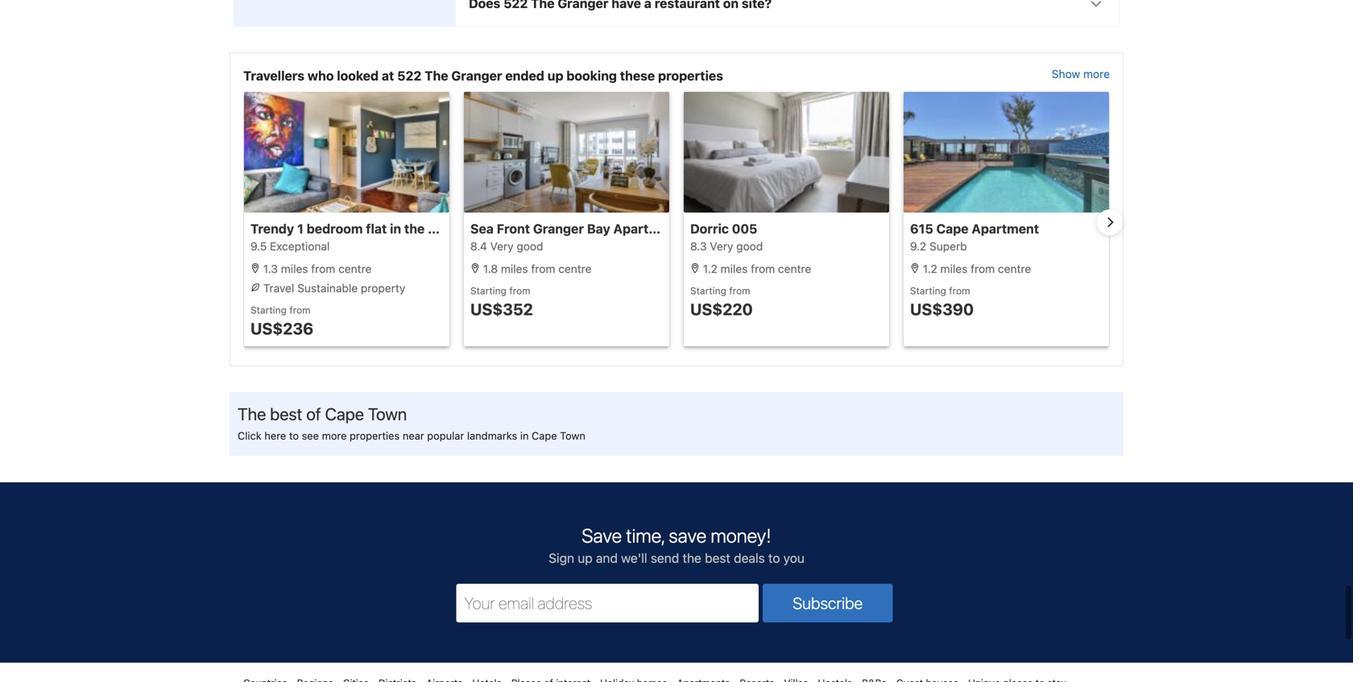 Task type: describe. For each thing, give the bounding box(es) containing it.
property
[[361, 281, 406, 295]]

from down point in the top left of the page
[[531, 262, 556, 275]]

these
[[620, 68, 655, 83]]

popular
[[427, 430, 464, 442]]

show more link
[[1052, 66, 1110, 85]]

time,
[[626, 524, 665, 547]]

miles for us$352
[[501, 262, 528, 275]]

travellers
[[243, 68, 305, 83]]

region containing us$352
[[230, 92, 1123, 353]]

travel
[[263, 281, 294, 295]]

cape inside 615 cape apartment 9.2 superb
[[937, 221, 969, 236]]

of inside trendy 1 bedroom flat in the heart of green point 9.5 exceptional
[[464, 221, 477, 236]]

in inside the best of cape town click here to see more properties near popular landmarks in cape town
[[520, 430, 529, 442]]

1.8 miles from centre
[[480, 262, 592, 275]]

miles for us$220
[[721, 262, 748, 275]]

2 vertical spatial cape
[[532, 430, 557, 442]]

save time, save money! sign up and we'll send the best deals to you
[[549, 524, 805, 566]]

starting from us$352
[[471, 285, 533, 319]]

sea front granger bay apartment 8.4 very good
[[471, 221, 681, 253]]

0 horizontal spatial cape
[[325, 404, 364, 424]]

trendy
[[251, 221, 294, 236]]

save
[[669, 524, 707, 547]]

see
[[302, 430, 319, 442]]

near
[[403, 430, 424, 442]]

starting from us$236
[[251, 304, 314, 338]]

from up sustainable
[[311, 262, 336, 275]]

good inside sea front granger bay apartment 8.4 very good
[[517, 240, 544, 253]]

bedroom
[[307, 221, 363, 236]]

005
[[732, 221, 758, 236]]

show more
[[1052, 67, 1110, 80]]

more inside the best of cape town click here to see more properties near popular landmarks in cape town
[[322, 430, 347, 442]]

and
[[596, 551, 618, 566]]

looked
[[337, 68, 379, 83]]

from down 005
[[751, 262, 775, 275]]

1.8
[[483, 262, 498, 275]]

0 vertical spatial properties
[[658, 68, 724, 83]]

granger inside sea front granger bay apartment 8.4 very good
[[533, 221, 584, 236]]

8.4 very
[[471, 240, 514, 253]]

1.3 miles from centre
[[260, 262, 372, 275]]

point
[[521, 221, 553, 236]]

1 horizontal spatial more
[[1084, 67, 1110, 80]]

at
[[382, 68, 394, 83]]

0 vertical spatial the
[[425, 68, 449, 83]]

green
[[480, 221, 518, 236]]

9.2 superb
[[911, 240, 968, 253]]

0 horizontal spatial town
[[368, 404, 407, 424]]

travel sustainable property
[[260, 281, 406, 295]]

best inside save time, save money! sign up and we'll send the best deals to you
[[705, 551, 731, 566]]

sign
[[549, 551, 575, 566]]

to inside the best of cape town click here to see more properties near popular landmarks in cape town
[[289, 430, 299, 442]]

1 miles from the left
[[281, 262, 308, 275]]

sustainable
[[297, 281, 358, 295]]

0 horizontal spatial granger
[[452, 68, 502, 83]]



Task type: vqa. For each thing, say whether or not it's contained in the screenshot.
US$352
yes



Task type: locate. For each thing, give the bounding box(es) containing it.
starting for us$236
[[251, 304, 287, 316]]

0 vertical spatial more
[[1084, 67, 1110, 80]]

from inside starting from us$220
[[730, 285, 751, 296]]

to left see
[[289, 430, 299, 442]]

1 horizontal spatial the
[[683, 551, 702, 566]]

deals
[[734, 551, 765, 566]]

bay
[[587, 221, 611, 236]]

the down the save
[[683, 551, 702, 566]]

in
[[390, 221, 401, 236], [520, 430, 529, 442]]

the inside trendy 1 bedroom flat in the heart of green point 9.5 exceptional
[[404, 221, 425, 236]]

1 good from the left
[[517, 240, 544, 253]]

0 horizontal spatial best
[[270, 404, 302, 424]]

click
[[238, 430, 262, 442]]

good
[[517, 240, 544, 253], [737, 240, 763, 253]]

from inside starting from us$352
[[510, 285, 531, 296]]

1.2
[[703, 262, 718, 275], [923, 262, 938, 275]]

town right landmarks
[[560, 430, 586, 442]]

best
[[270, 404, 302, 424], [705, 551, 731, 566]]

us$236
[[251, 319, 314, 338]]

615
[[911, 221, 934, 236]]

starting for us$352
[[471, 285, 507, 296]]

1.2 for us$220
[[703, 262, 718, 275]]

save
[[582, 524, 622, 547]]

in inside trendy 1 bedroom flat in the heart of green point 9.5 exceptional
[[390, 221, 401, 236]]

from
[[311, 262, 336, 275], [531, 262, 556, 275], [751, 262, 775, 275], [971, 262, 995, 275], [510, 285, 531, 296], [730, 285, 751, 296], [949, 285, 971, 296], [290, 304, 311, 316]]

of right heart at the left top of the page
[[464, 221, 477, 236]]

starting
[[471, 285, 507, 296], [691, 285, 727, 296], [911, 285, 947, 296], [251, 304, 287, 316]]

1 horizontal spatial granger
[[533, 221, 584, 236]]

apartment
[[614, 221, 681, 236], [972, 221, 1040, 236]]

1 horizontal spatial best
[[705, 551, 731, 566]]

region
[[230, 92, 1123, 353]]

in right landmarks
[[520, 430, 529, 442]]

from down 615 cape apartment 9.2 superb
[[971, 262, 995, 275]]

us$220
[[691, 300, 753, 319]]

to
[[289, 430, 299, 442], [769, 551, 780, 566]]

4 miles from the left
[[941, 262, 968, 275]]

miles down the 9.5 exceptional
[[281, 262, 308, 275]]

miles down 8.3 very
[[721, 262, 748, 275]]

from up the us$236
[[290, 304, 311, 316]]

front
[[497, 221, 530, 236]]

dorric 005 8.3 very good
[[691, 221, 763, 253]]

ended
[[506, 68, 545, 83]]

starting from us$220
[[691, 285, 753, 319]]

0 vertical spatial of
[[464, 221, 477, 236]]

1
[[297, 221, 304, 236]]

centre for us$220
[[778, 262, 812, 275]]

flat
[[366, 221, 387, 236]]

1 horizontal spatial town
[[560, 430, 586, 442]]

1 horizontal spatial apartment
[[972, 221, 1040, 236]]

we'll
[[621, 551, 648, 566]]

to inside save time, save money! sign up and we'll send the best deals to you
[[769, 551, 780, 566]]

of inside the best of cape town click here to see more properties near popular landmarks in cape town
[[306, 404, 321, 424]]

1.2 for us$390
[[923, 262, 938, 275]]

1.2 down 8.3 very
[[703, 262, 718, 275]]

1 vertical spatial town
[[560, 430, 586, 442]]

starting for us$390
[[911, 285, 947, 296]]

show
[[1052, 67, 1081, 80]]

1 vertical spatial cape
[[325, 404, 364, 424]]

subscribe button
[[763, 584, 893, 623]]

starting from us$390
[[911, 285, 974, 319]]

522
[[397, 68, 422, 83]]

3 miles from the left
[[721, 262, 748, 275]]

2 centre from the left
[[559, 262, 592, 275]]

money!
[[711, 524, 772, 547]]

up
[[548, 68, 564, 83], [578, 551, 593, 566]]

9.5 exceptional
[[251, 240, 330, 253]]

starting inside starting from us$220
[[691, 285, 727, 296]]

from inside starting from us$390
[[949, 285, 971, 296]]

1 vertical spatial up
[[578, 551, 593, 566]]

town up "near"
[[368, 404, 407, 424]]

sea
[[471, 221, 494, 236]]

best up here
[[270, 404, 302, 424]]

starting inside starting from us$352
[[471, 285, 507, 296]]

cape
[[937, 221, 969, 236], [325, 404, 364, 424], [532, 430, 557, 442]]

4 centre from the left
[[998, 262, 1032, 275]]

from up us$390
[[949, 285, 971, 296]]

more
[[1084, 67, 1110, 80], [322, 430, 347, 442]]

0 horizontal spatial of
[[306, 404, 321, 424]]

0 vertical spatial town
[[368, 404, 407, 424]]

of up see
[[306, 404, 321, 424]]

2 1.2 from the left
[[923, 262, 938, 275]]

us$390
[[911, 300, 974, 319]]

1 horizontal spatial in
[[520, 430, 529, 442]]

0 horizontal spatial in
[[390, 221, 401, 236]]

us$352
[[471, 300, 533, 319]]

landmarks
[[467, 430, 518, 442]]

dorric
[[691, 221, 729, 236]]

properties inside the best of cape town click here to see more properties near popular landmarks in cape town
[[350, 430, 400, 442]]

granger left bay
[[533, 221, 584, 236]]

good down 005
[[737, 240, 763, 253]]

0 horizontal spatial more
[[322, 430, 347, 442]]

the inside save time, save money! sign up and we'll send the best deals to you
[[683, 551, 702, 566]]

who
[[308, 68, 334, 83]]

properties left "near"
[[350, 430, 400, 442]]

0 horizontal spatial properties
[[350, 430, 400, 442]]

0 horizontal spatial good
[[517, 240, 544, 253]]

you
[[784, 551, 805, 566]]

0 horizontal spatial 1.2 miles from centre
[[700, 262, 812, 275]]

3 centre from the left
[[778, 262, 812, 275]]

travellers who looked at 522 the granger ended up booking these properties
[[243, 68, 724, 83]]

the best of cape town click here to see more properties near popular landmarks in cape town
[[238, 404, 586, 442]]

Your email address email field
[[456, 584, 759, 623]]

the right the 522
[[425, 68, 449, 83]]

1 horizontal spatial cape
[[532, 430, 557, 442]]

starting up the us$236
[[251, 304, 287, 316]]

starting up us$390
[[911, 285, 947, 296]]

0 horizontal spatial the
[[238, 404, 266, 424]]

1 1.2 from the left
[[703, 262, 718, 275]]

the inside the best of cape town click here to see more properties near popular landmarks in cape town
[[238, 404, 266, 424]]

properties right 'these'
[[658, 68, 724, 83]]

1 horizontal spatial properties
[[658, 68, 724, 83]]

1 horizontal spatial 1.2 miles from centre
[[920, 262, 1032, 275]]

1 vertical spatial to
[[769, 551, 780, 566]]

centre for us$352
[[559, 262, 592, 275]]

the
[[404, 221, 425, 236], [683, 551, 702, 566]]

booking
[[567, 68, 617, 83]]

centre for us$390
[[998, 262, 1032, 275]]

2 good from the left
[[737, 240, 763, 253]]

best inside the best of cape town click here to see more properties near popular landmarks in cape town
[[270, 404, 302, 424]]

starting up "us$220"
[[691, 285, 727, 296]]

miles
[[281, 262, 308, 275], [501, 262, 528, 275], [721, 262, 748, 275], [941, 262, 968, 275]]

here
[[265, 430, 286, 442]]

up inside save time, save money! sign up and we'll send the best deals to you
[[578, 551, 593, 566]]

from up us$352
[[510, 285, 531, 296]]

1.2 miles from centre for us$220
[[700, 262, 812, 275]]

1 vertical spatial the
[[238, 404, 266, 424]]

subscribe
[[793, 594, 863, 613]]

0 vertical spatial best
[[270, 404, 302, 424]]

good inside 'dorric 005 8.3 very good'
[[737, 240, 763, 253]]

send
[[651, 551, 680, 566]]

more right show
[[1084, 67, 1110, 80]]

1 1.2 miles from centre from the left
[[700, 262, 812, 275]]

up right ended
[[548, 68, 564, 83]]

8.3 very
[[691, 240, 734, 253]]

1 vertical spatial of
[[306, 404, 321, 424]]

from up "us$220"
[[730, 285, 751, 296]]

1.3
[[263, 262, 278, 275]]

0 horizontal spatial 1.2
[[703, 262, 718, 275]]

trendy 1 bedroom flat in the heart of green point 9.5 exceptional
[[251, 221, 553, 253]]

1 horizontal spatial good
[[737, 240, 763, 253]]

1 horizontal spatial up
[[578, 551, 593, 566]]

miles for us$390
[[941, 262, 968, 275]]

1.2 down 9.2 superb
[[923, 262, 938, 275]]

starting inside starting from us$236
[[251, 304, 287, 316]]

apartment inside sea front granger bay apartment 8.4 very good
[[614, 221, 681, 236]]

save time, save money! footer
[[0, 482, 1354, 683]]

1.2 miles from centre for us$390
[[920, 262, 1032, 275]]

starting down 1.8
[[471, 285, 507, 296]]

0 vertical spatial granger
[[452, 68, 502, 83]]

the
[[425, 68, 449, 83], [238, 404, 266, 424]]

0 vertical spatial in
[[390, 221, 401, 236]]

heart
[[428, 221, 461, 236]]

1 horizontal spatial the
[[425, 68, 449, 83]]

1 vertical spatial in
[[520, 430, 529, 442]]

good down point in the top left of the page
[[517, 240, 544, 253]]

2 miles from the left
[[501, 262, 528, 275]]

0 vertical spatial cape
[[937, 221, 969, 236]]

1 horizontal spatial to
[[769, 551, 780, 566]]

apartment inside 615 cape apartment 9.2 superb
[[972, 221, 1040, 236]]

1 apartment from the left
[[614, 221, 681, 236]]

1 vertical spatial granger
[[533, 221, 584, 236]]

0 horizontal spatial the
[[404, 221, 425, 236]]

best left deals
[[705, 551, 731, 566]]

starting inside starting from us$390
[[911, 285, 947, 296]]

2 1.2 miles from centre from the left
[[920, 262, 1032, 275]]

615 cape apartment 9.2 superb
[[911, 221, 1040, 253]]

0 vertical spatial the
[[404, 221, 425, 236]]

0 vertical spatial to
[[289, 430, 299, 442]]

1 horizontal spatial 1.2
[[923, 262, 938, 275]]

properties
[[658, 68, 724, 83], [350, 430, 400, 442]]

2 apartment from the left
[[972, 221, 1040, 236]]

1 vertical spatial the
[[683, 551, 702, 566]]

0 horizontal spatial up
[[548, 68, 564, 83]]

town
[[368, 404, 407, 424], [560, 430, 586, 442]]

0 vertical spatial up
[[548, 68, 564, 83]]

the up click
[[238, 404, 266, 424]]

granger
[[452, 68, 502, 83], [533, 221, 584, 236]]

of
[[464, 221, 477, 236], [306, 404, 321, 424]]

1 vertical spatial more
[[322, 430, 347, 442]]

0 horizontal spatial apartment
[[614, 221, 681, 236]]

1 vertical spatial best
[[705, 551, 731, 566]]

miles down 9.2 superb
[[941, 262, 968, 275]]

from inside starting from us$236
[[290, 304, 311, 316]]

miles right 1.8
[[501, 262, 528, 275]]

to left you
[[769, 551, 780, 566]]

in right 'flat'
[[390, 221, 401, 236]]

1 centre from the left
[[339, 262, 372, 275]]

2 horizontal spatial cape
[[937, 221, 969, 236]]

1 horizontal spatial of
[[464, 221, 477, 236]]

granger left ended
[[452, 68, 502, 83]]

1.2 miles from centre
[[700, 262, 812, 275], [920, 262, 1032, 275]]

starting for us$220
[[691, 285, 727, 296]]

0 horizontal spatial to
[[289, 430, 299, 442]]

up left the and
[[578, 551, 593, 566]]

1.2 miles from centre down 615 cape apartment 9.2 superb
[[920, 262, 1032, 275]]

1 vertical spatial properties
[[350, 430, 400, 442]]

the left heart at the left top of the page
[[404, 221, 425, 236]]

more right see
[[322, 430, 347, 442]]

1.2 miles from centre down 005
[[700, 262, 812, 275]]

centre
[[339, 262, 372, 275], [559, 262, 592, 275], [778, 262, 812, 275], [998, 262, 1032, 275]]



